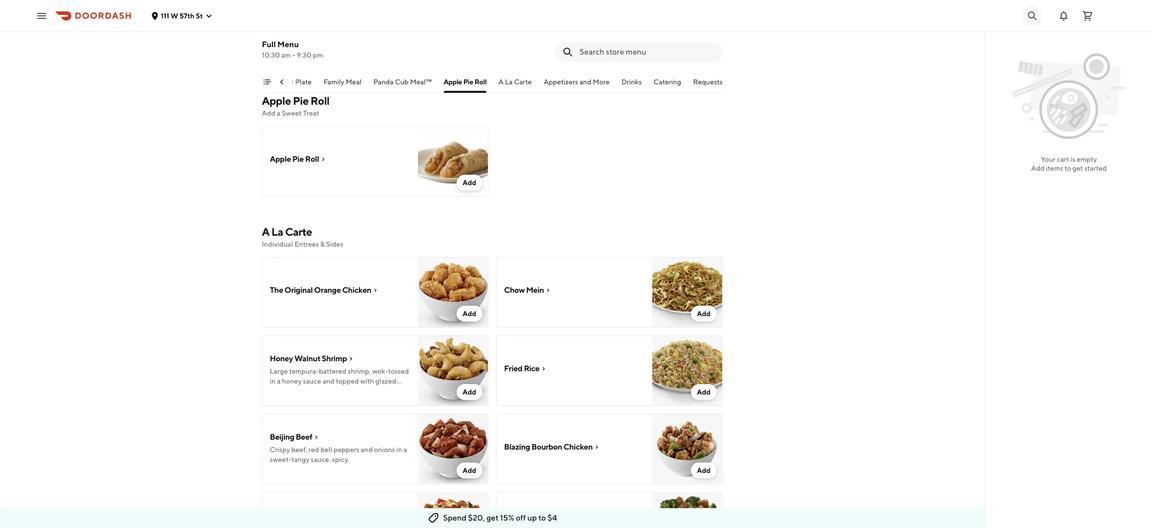 Task type: vqa. For each thing, say whether or not it's contained in the screenshot.
pie inside the "Apple Pie Roll Add a Sweet Treat"
yes



Task type: describe. For each thing, give the bounding box(es) containing it.
shrimp
[[322, 354, 347, 364]]

chicken for blazing bourbon chicken
[[564, 442, 593, 452]]

beijing
[[270, 433, 294, 442]]

beef for broccoli beef
[[534, 511, 551, 520]]

the original orange chicken image
[[418, 257, 488, 328]]

carte for a la carte individual entrees & sides
[[285, 225, 312, 238]]

menu
[[278, 40, 299, 49]]

topped
[[336, 377, 359, 385]]

items
[[1047, 164, 1064, 172]]

blazing bourbon chicken
[[504, 442, 593, 452]]

rice,
[[291, 21, 307, 29]]

scroll menu navigation left image
[[278, 78, 286, 86]]

0 items, open order cart image
[[1082, 10, 1094, 22]]

chicken for kung pao chicken
[[305, 511, 334, 520]]

bell
[[321, 446, 332, 454]]

spend $20, get 15% off up to $4
[[443, 514, 557, 523]]

a for a la carte
[[499, 78, 504, 86]]

blazing
[[504, 442, 530, 452]]

panda cub meal™
[[374, 78, 432, 86]]

2 vertical spatial roll
[[305, 154, 319, 164]]

add for the original orange chicken "image"
[[463, 310, 477, 318]]

carte for a la carte
[[514, 78, 532, 86]]

0 vertical spatial apple
[[444, 78, 462, 86]]

a la carte individual entrees & sides
[[262, 225, 343, 248]]

add for beijing beef image
[[463, 467, 477, 475]]

panda
[[374, 78, 394, 86]]

add for honey walnut shrimp image at left bottom
[[463, 388, 477, 396]]

111
[[161, 12, 169, 20]]

up
[[528, 514, 537, 523]]

greens,
[[328, 21, 353, 29]]

large tempura-battered shrimp, wok-tossed in a honey sauce and topped with glazed walnuts.
[[270, 367, 409, 395]]

and inside button
[[580, 78, 592, 86]]

your
[[1041, 155, 1056, 163]]

& inside a la carte individual entrees & sides
[[320, 240, 325, 248]]

open menu image
[[36, 10, 48, 22]]

catering button
[[654, 77, 682, 93]]

add for apple pie roll 'image'
[[463, 179, 477, 187]]

individual
[[262, 240, 293, 248]]

a inside large tempura-battered shrimp, wok-tossed in a honey sauce and topped with glazed walnuts.
[[277, 377, 281, 385]]

cart
[[1057, 155, 1070, 163]]

fried rice
[[504, 364, 540, 373]]

broccoli beef panda cub meal™ image
[[418, 0, 488, 66]]

peppers
[[334, 446, 360, 454]]

add inside apple pie roll add a sweet treat
[[262, 109, 276, 117]]

honey
[[270, 354, 293, 364]]

appetizers and more button
[[544, 77, 610, 93]]

pie inside apple pie roll add a sweet treat
[[293, 94, 309, 107]]

crispy
[[270, 446, 290, 454]]

battered
[[319, 367, 347, 375]]

fried
[[504, 364, 523, 373]]

chow mein
[[504, 286, 544, 295]]

add button for apple pie roll
[[457, 175, 482, 191]]

bigger plate button
[[273, 77, 312, 93]]

kung
[[270, 511, 289, 520]]

super
[[308, 21, 327, 29]]

walnut
[[294, 354, 321, 364]]

meal
[[346, 78, 362, 86]]

and inside large tempura-battered shrimp, wok-tossed in a honey sauce and topped with glazed walnuts.
[[323, 377, 335, 385]]

add for 'blazing bourbon chicken' image
[[697, 467, 711, 475]]

apple inside apple pie roll add a sweet treat
[[262, 94, 291, 107]]

drinks button
[[622, 77, 642, 93]]

beef,
[[382, 21, 398, 29]]

$20,
[[468, 514, 485, 523]]

rice
[[524, 364, 540, 373]]

st
[[196, 12, 203, 20]]

add inside your cart is empty add items to get started
[[1032, 164, 1045, 172]]

la for a la carte individual entrees & sides
[[272, 225, 283, 238]]

broccoli beef image
[[652, 493, 723, 528]]

shrimp,
[[348, 367, 371, 375]]

am
[[281, 51, 291, 59]]

walnuts.
[[270, 387, 296, 395]]

111 w 57th st
[[161, 12, 203, 20]]

broccoli beef
[[504, 511, 551, 520]]

tossed
[[388, 367, 409, 375]]

w
[[171, 12, 178, 20]]

$11.25
[[270, 43, 289, 51]]

0 vertical spatial roll
[[475, 78, 487, 86]]

a la carte button
[[499, 77, 532, 93]]

requests
[[693, 78, 723, 86]]

in inside large tempura-battered shrimp, wok-tossed in a honey sauce and topped with glazed walnuts.
[[270, 377, 276, 385]]

catering
[[654, 78, 682, 86]]

side
[[286, 31, 300, 39]]

off
[[516, 514, 526, 523]]

wok-
[[372, 367, 388, 375]]

a inside apple pie roll add a sweet treat
[[277, 109, 281, 117]]

add button for the original orange chicken
[[457, 306, 482, 322]]

a inside crispy beef, red bell peppers and onions in a sweet-tangy sauce. spicy.
[[404, 446, 407, 454]]

more
[[593, 78, 610, 86]]

requests button
[[693, 77, 723, 93]]

sauce
[[303, 377, 321, 385]]

meal™
[[410, 78, 432, 86]]

111 w 57th st button
[[151, 12, 213, 20]]

is
[[1071, 155, 1076, 163]]

honey
[[282, 377, 302, 385]]

in inside crispy beef, red bell peppers and onions in a sweet-tangy sauce. spicy.
[[397, 446, 402, 454]]

and inside crispy beef, red bell peppers and onions in a sweet-tangy sauce. spicy.
[[361, 446, 373, 454]]

treat
[[303, 109, 319, 117]]

beef,
[[292, 446, 307, 454]]

tempura-
[[289, 367, 319, 375]]

beijing beef
[[270, 433, 312, 442]]



Task type: locate. For each thing, give the bounding box(es) containing it.
panda cub meal™ button
[[374, 77, 432, 93]]

&
[[302, 31, 306, 39], [320, 240, 325, 248]]

0 vertical spatial beef
[[296, 433, 312, 442]]

15%
[[500, 514, 515, 523]]

carte up entrees
[[285, 225, 312, 238]]

carte inside a la carte individual entrees & sides
[[285, 225, 312, 238]]

2 vertical spatial a
[[404, 446, 407, 454]]

to for up
[[539, 514, 546, 523]]

apple down sweet
[[270, 154, 291, 164]]

carte inside button
[[514, 78, 532, 86]]

1 horizontal spatial to
[[1065, 164, 1072, 172]]

cub
[[395, 78, 409, 86]]

0 horizontal spatial beef
[[296, 433, 312, 442]]

1 horizontal spatial chicken
[[342, 286, 372, 295]]

apple right meal™
[[444, 78, 462, 86]]

1 vertical spatial and
[[323, 377, 335, 385]]

white rice, super greens, broccoli beef, fruit side & bottled water or kid's juice $11.25
[[270, 21, 398, 51]]

in down the large
[[270, 377, 276, 385]]

add for chow mein image
[[697, 310, 711, 318]]

plate
[[295, 78, 312, 86]]

0 horizontal spatial in
[[270, 377, 276, 385]]

0 vertical spatial a
[[499, 78, 504, 86]]

in right onions
[[397, 446, 402, 454]]

0 vertical spatial broccoli
[[354, 21, 380, 29]]

0 horizontal spatial apple pie roll
[[270, 154, 319, 164]]

1 vertical spatial roll
[[311, 94, 330, 107]]

honey walnut shrimp
[[270, 354, 347, 364]]

9:30
[[297, 51, 312, 59]]

0 horizontal spatial and
[[323, 377, 335, 385]]

a inside a la carte individual entrees & sides
[[262, 225, 270, 238]]

0 horizontal spatial broccoli
[[354, 21, 380, 29]]

empty
[[1077, 155, 1098, 163]]

your cart is empty add items to get started
[[1032, 155, 1107, 172]]

to right the up
[[539, 514, 546, 523]]

1 horizontal spatial beef
[[534, 511, 551, 520]]

beef for beijing beef
[[296, 433, 312, 442]]

to down cart
[[1065, 164, 1072, 172]]

10:30
[[262, 51, 280, 59]]

apple down 'scroll menu navigation left' icon
[[262, 94, 291, 107]]

add for fried rice image
[[697, 388, 711, 396]]

onions
[[374, 446, 395, 454]]

1 vertical spatial get
[[487, 514, 499, 523]]

white
[[270, 21, 290, 29]]

0 vertical spatial pie
[[464, 78, 474, 86]]

full
[[262, 40, 276, 49]]

0 vertical spatial to
[[1065, 164, 1072, 172]]

kung pao chicken
[[270, 511, 334, 520]]

pie up sweet
[[293, 94, 309, 107]]

with
[[360, 377, 374, 385]]

apple pie roll
[[444, 78, 487, 86], [270, 154, 319, 164]]

1 horizontal spatial broccoli
[[504, 511, 533, 520]]

1 vertical spatial pie
[[293, 94, 309, 107]]

1 vertical spatial a
[[262, 225, 270, 238]]

sweet
[[282, 109, 302, 117]]

chicken right pao on the left bottom of page
[[305, 511, 334, 520]]

add button for blazing bourbon chicken
[[691, 463, 717, 479]]

tangy
[[292, 456, 310, 464]]

roll left a la carte
[[475, 78, 487, 86]]

a la carte
[[499, 78, 532, 86]]

Item Search search field
[[580, 47, 715, 58]]

0 vertical spatial carte
[[514, 78, 532, 86]]

0 horizontal spatial carte
[[285, 225, 312, 238]]

family meal button
[[324, 77, 362, 93]]

1 horizontal spatial apple pie roll
[[444, 78, 487, 86]]

orange
[[314, 286, 341, 295]]

kung pao chicken image
[[418, 493, 488, 528]]

-
[[292, 51, 295, 59]]

fried rice image
[[652, 336, 723, 406]]

& right side
[[302, 31, 306, 39]]

in
[[270, 377, 276, 385], [397, 446, 402, 454]]

a right onions
[[404, 446, 407, 454]]

0 horizontal spatial chicken
[[305, 511, 334, 520]]

fruit
[[270, 31, 285, 39]]

add button for fried rice
[[691, 384, 717, 400]]

get
[[1073, 164, 1084, 172], [487, 514, 499, 523]]

0 vertical spatial apple pie roll
[[444, 78, 487, 86]]

spicy.
[[332, 456, 349, 464]]

1 horizontal spatial in
[[397, 446, 402, 454]]

2 vertical spatial pie
[[292, 154, 304, 164]]

bottled
[[308, 31, 332, 39]]

water
[[333, 31, 353, 39]]

0 horizontal spatial a
[[262, 225, 270, 238]]

pm
[[313, 51, 323, 59]]

chicken right "orange"
[[342, 286, 372, 295]]

apple
[[444, 78, 462, 86], [262, 94, 291, 107], [270, 154, 291, 164]]

0 vertical spatial in
[[270, 377, 276, 385]]

a left sweet
[[277, 109, 281, 117]]

0 vertical spatial la
[[505, 78, 513, 86]]

chicken right "bourbon"
[[564, 442, 593, 452]]

1 vertical spatial a
[[277, 377, 281, 385]]

roll inside apple pie roll add a sweet treat
[[311, 94, 330, 107]]

broccoli inside white rice, super greens, broccoli beef, fruit side & bottled water or kid's juice $11.25
[[354, 21, 380, 29]]

spend
[[443, 514, 467, 523]]

apple pie roll image
[[418, 126, 488, 197]]

roll down treat
[[305, 154, 319, 164]]

roll up treat
[[311, 94, 330, 107]]

1 horizontal spatial and
[[361, 446, 373, 454]]

2 vertical spatial chicken
[[305, 511, 334, 520]]

and left more
[[580, 78, 592, 86]]

1 vertical spatial carte
[[285, 225, 312, 238]]

show menu categories image
[[263, 78, 271, 86]]

la for a la carte
[[505, 78, 513, 86]]

the original orange chicken
[[270, 286, 372, 295]]

beef
[[296, 433, 312, 442], [534, 511, 551, 520]]

and down battered
[[323, 377, 335, 385]]

add
[[262, 109, 276, 117], [1032, 164, 1045, 172], [463, 179, 477, 187], [463, 310, 477, 318], [697, 310, 711, 318], [463, 388, 477, 396], [697, 388, 711, 396], [463, 467, 477, 475], [697, 467, 711, 475]]

0 vertical spatial a
[[277, 109, 281, 117]]

pie down sweet
[[292, 154, 304, 164]]

roll
[[475, 78, 487, 86], [311, 94, 330, 107], [305, 154, 319, 164]]

a down the large
[[277, 377, 281, 385]]

2 horizontal spatial chicken
[[564, 442, 593, 452]]

beef up beef,
[[296, 433, 312, 442]]

to
[[1065, 164, 1072, 172], [539, 514, 546, 523]]

1 horizontal spatial &
[[320, 240, 325, 248]]

glazed
[[376, 377, 397, 385]]

appetizers
[[544, 78, 578, 86]]

1 horizontal spatial a
[[499, 78, 504, 86]]

large
[[270, 367, 288, 375]]

carte left appetizers
[[514, 78, 532, 86]]

bourbon
[[532, 442, 562, 452]]

1 vertical spatial in
[[397, 446, 402, 454]]

la inside button
[[505, 78, 513, 86]]

add button
[[457, 175, 482, 191], [457, 306, 482, 322], [691, 306, 717, 322], [457, 384, 482, 400], [691, 384, 717, 400], [457, 463, 482, 479], [691, 463, 717, 479]]

red
[[309, 446, 319, 454]]

get down is
[[1073, 164, 1084, 172]]

1 horizontal spatial la
[[505, 78, 513, 86]]

0 horizontal spatial la
[[272, 225, 283, 238]]

1 vertical spatial &
[[320, 240, 325, 248]]

0 vertical spatial chicken
[[342, 286, 372, 295]]

drinks
[[622, 78, 642, 86]]

or
[[354, 31, 361, 39]]

1 vertical spatial apple
[[262, 94, 291, 107]]

get left '15%'
[[487, 514, 499, 523]]

bigger
[[273, 78, 294, 86]]

blazing bourbon chicken image
[[652, 414, 723, 485]]

beef right the off at the left of the page
[[534, 511, 551, 520]]

1 vertical spatial la
[[272, 225, 283, 238]]

get inside your cart is empty add items to get started
[[1073, 164, 1084, 172]]

a inside button
[[499, 78, 504, 86]]

& inside white rice, super greens, broccoli beef, fruit side & bottled water or kid's juice $11.25
[[302, 31, 306, 39]]

appetizers and more
[[544, 78, 610, 86]]

started
[[1085, 164, 1107, 172]]

a for a la carte individual entrees & sides
[[262, 225, 270, 238]]

honey walnut shrimp image
[[418, 336, 488, 406]]

1 horizontal spatial get
[[1073, 164, 1084, 172]]

0 horizontal spatial get
[[487, 514, 499, 523]]

1 horizontal spatial carte
[[514, 78, 532, 86]]

2 horizontal spatial and
[[580, 78, 592, 86]]

0 vertical spatial and
[[580, 78, 592, 86]]

1 vertical spatial apple pie roll
[[270, 154, 319, 164]]

add button for chow mein
[[691, 306, 717, 322]]

la inside a la carte individual entrees & sides
[[272, 225, 283, 238]]

1 vertical spatial chicken
[[564, 442, 593, 452]]

pie
[[464, 78, 474, 86], [293, 94, 309, 107], [292, 154, 304, 164]]

2 vertical spatial and
[[361, 446, 373, 454]]

chow
[[504, 286, 525, 295]]

crispy beef, red bell peppers and onions in a sweet-tangy sauce. spicy.
[[270, 446, 407, 464]]

0 horizontal spatial &
[[302, 31, 306, 39]]

0 vertical spatial get
[[1073, 164, 1084, 172]]

pie left a la carte
[[464, 78, 474, 86]]

apple pie roll right meal™
[[444, 78, 487, 86]]

sauce.
[[311, 456, 331, 464]]

broccoli
[[354, 21, 380, 29], [504, 511, 533, 520]]

notification bell image
[[1058, 10, 1070, 22]]

to inside your cart is empty add items to get started
[[1065, 164, 1072, 172]]

juice
[[379, 31, 396, 39]]

& left sides
[[320, 240, 325, 248]]

0 horizontal spatial to
[[539, 514, 546, 523]]

1 vertical spatial broccoli
[[504, 511, 533, 520]]

1 vertical spatial to
[[539, 514, 546, 523]]

0 vertical spatial &
[[302, 31, 306, 39]]

1 vertical spatial beef
[[534, 511, 551, 520]]

57th
[[180, 12, 194, 20]]

and left onions
[[361, 446, 373, 454]]

entrees
[[295, 240, 319, 248]]

apple pie roll add a sweet treat
[[262, 94, 330, 117]]

the
[[270, 286, 283, 295]]

family meal
[[324, 78, 362, 86]]

$4
[[548, 514, 557, 523]]

chow mein image
[[652, 257, 723, 328]]

chicken
[[342, 286, 372, 295], [564, 442, 593, 452], [305, 511, 334, 520]]

original
[[285, 286, 313, 295]]

2 vertical spatial apple
[[270, 154, 291, 164]]

beijing beef image
[[418, 414, 488, 485]]

kid's
[[362, 31, 377, 39]]

apple pie roll down sweet
[[270, 154, 319, 164]]

to for items
[[1065, 164, 1072, 172]]



